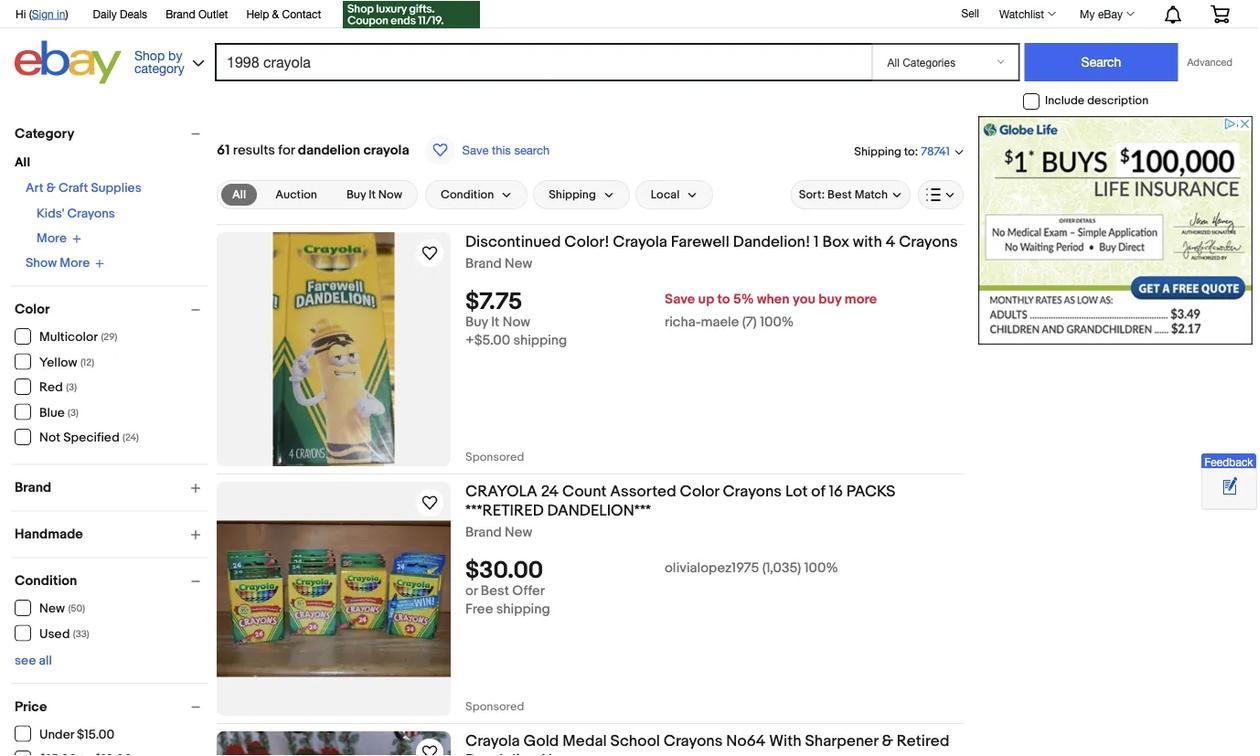 Task type: locate. For each thing, give the bounding box(es) containing it.
contact
[[282, 7, 321, 20]]

crayola gold medal school crayons no64 with sharpener & retired dandelion new image
[[217, 732, 451, 756]]

& left retired
[[882, 732, 893, 751]]

discontinued color! crayola farewell dandelion! 1 box with 4 crayons brand new
[[465, 232, 958, 272]]

(3) inside blue (3)
[[68, 407, 79, 419]]

1 horizontal spatial &
[[272, 7, 279, 20]]

save
[[462, 143, 489, 157], [665, 291, 695, 308]]

0 horizontal spatial shipping
[[549, 188, 596, 202]]

shipping right +$5.00
[[513, 333, 567, 349]]

show more button
[[26, 256, 104, 271]]

blue
[[39, 405, 65, 421]]

it up +$5.00
[[491, 314, 500, 331]]

with
[[769, 732, 802, 751]]

1 vertical spatial all
[[232, 187, 246, 202]]

sell
[[962, 7, 979, 19]]

art & craft supplies
[[26, 181, 142, 196]]

100%
[[760, 314, 794, 331], [804, 560, 838, 577]]

0 vertical spatial (3)
[[66, 382, 77, 394]]

brand inside crayola 24 count assorted color crayons lot of 16 packs ***retired dandelion*** brand new
[[465, 524, 502, 541]]

***retired
[[465, 501, 544, 520]]

see all button
[[15, 653, 52, 668]]

assorted
[[610, 482, 676, 501]]

outlet
[[198, 7, 228, 20]]

shipping inside richa-maele (7) 100% +$5.00 shipping
[[513, 333, 567, 349]]

crayola
[[465, 482, 538, 501]]

retired
[[897, 732, 950, 751]]

to inside shipping to : 78741
[[904, 144, 915, 159]]

save inside save up to 5% when you buy more buy it now
[[665, 291, 695, 308]]

gold
[[524, 732, 559, 751]]

1 horizontal spatial now
[[503, 314, 531, 331]]

main content
[[217, 116, 964, 756]]

1 vertical spatial condition button
[[15, 573, 209, 589]]

1 vertical spatial &
[[46, 181, 56, 196]]

color up multicolor at the left of the page
[[15, 301, 50, 318]]

under $15.00
[[39, 727, 114, 743]]

sort: best match button
[[791, 180, 911, 209]]

)
[[65, 7, 68, 20]]

new right the dandelion
[[541, 751, 573, 756]]

new down discontinued
[[505, 256, 532, 272]]

new down the ***retired
[[505, 524, 532, 541]]

brand down discontinued
[[465, 256, 502, 272]]

(12)
[[80, 357, 94, 369]]

1 horizontal spatial it
[[491, 314, 500, 331]]

1 vertical spatial to
[[718, 291, 730, 308]]

save left this
[[462, 143, 489, 157]]

100% down when
[[760, 314, 794, 331]]

best right the or
[[481, 583, 509, 600]]

buy down dandelion
[[347, 188, 366, 202]]

save for up
[[665, 291, 695, 308]]

(7)
[[742, 314, 757, 331]]

& right help in the left top of the page
[[272, 7, 279, 20]]

0 vertical spatial &
[[272, 7, 279, 20]]

now
[[378, 188, 402, 202], [503, 314, 531, 331]]

0 horizontal spatial 100%
[[760, 314, 794, 331]]

1 horizontal spatial to
[[904, 144, 915, 159]]

lot
[[785, 482, 808, 501]]

1 horizontal spatial condition button
[[425, 180, 528, 209]]

all down results
[[232, 187, 246, 202]]

1 horizontal spatial shipping
[[854, 144, 902, 159]]

this
[[492, 143, 511, 157]]

more down kids'
[[37, 231, 67, 246]]

when
[[757, 291, 790, 308]]

0 horizontal spatial condition button
[[15, 573, 209, 589]]

shipping up color!
[[549, 188, 596, 202]]

crayons inside crayola 24 count assorted color crayons lot of 16 packs ***retired dandelion*** brand new
[[723, 482, 782, 501]]

0 vertical spatial 100%
[[760, 314, 794, 331]]

it down crayola
[[369, 188, 376, 202]]

feedback
[[1205, 456, 1253, 468]]

$7.75
[[465, 288, 523, 317]]

1 vertical spatial 100%
[[804, 560, 838, 577]]

to inside save up to 5% when you buy more buy it now
[[718, 291, 730, 308]]

now up +$5.00
[[503, 314, 531, 331]]

0 horizontal spatial color
[[15, 301, 50, 318]]

crayola inside discontinued color! crayola farewell dandelion! 1 box with 4 crayons brand new
[[613, 232, 668, 251]]

to left 78741
[[904, 144, 915, 159]]

0 vertical spatial to
[[904, 144, 915, 159]]

category
[[15, 125, 74, 142]]

1 horizontal spatial crayola
[[613, 232, 668, 251]]

(33)
[[73, 628, 89, 640]]

0 vertical spatial color
[[15, 301, 50, 318]]

discontinued color! crayola farewell dandelion! 1 box with 4 crayons heading
[[465, 232, 958, 251]]

brand left outlet
[[166, 7, 195, 20]]

red (3)
[[39, 380, 77, 396]]

0 vertical spatial shipping
[[854, 144, 902, 159]]

best inside olivialopez1975 (1,035) 100% or best offer free shipping
[[481, 583, 509, 600]]

1 horizontal spatial all
[[232, 187, 246, 202]]

brand inside account navigation
[[166, 7, 195, 20]]

now inside save up to 5% when you buy more buy it now
[[503, 314, 531, 331]]

1 vertical spatial condition
[[15, 573, 77, 589]]

Search for anything text field
[[218, 45, 868, 80]]

help & contact link
[[246, 5, 321, 25]]

by
[[168, 48, 182, 63]]

buy it now link
[[336, 184, 413, 206]]

shipping inside shipping to : 78741
[[854, 144, 902, 159]]

1 vertical spatial color
[[680, 482, 719, 501]]

2 vertical spatial &
[[882, 732, 893, 751]]

sharpener
[[805, 732, 878, 751]]

condition up new (50)
[[15, 573, 77, 589]]

None submit
[[1025, 43, 1178, 81]]

0 horizontal spatial &
[[46, 181, 56, 196]]

2 horizontal spatial &
[[882, 732, 893, 751]]

1 vertical spatial now
[[503, 314, 531, 331]]

0 vertical spatial condition button
[[425, 180, 528, 209]]

to right 'up'
[[718, 291, 730, 308]]

1 horizontal spatial 100%
[[804, 560, 838, 577]]

crayons right 4
[[899, 232, 958, 251]]

crayons left no64
[[664, 732, 723, 751]]

brand button
[[15, 480, 209, 496]]

new inside discontinued color! crayola farewell dandelion! 1 box with 4 crayons brand new
[[505, 256, 532, 272]]

under
[[39, 727, 74, 743]]

brand down the ***retired
[[465, 524, 502, 541]]

advertisement region
[[979, 116, 1253, 345]]

& right art
[[46, 181, 56, 196]]

search
[[514, 143, 550, 157]]

save inside button
[[462, 143, 489, 157]]

0 horizontal spatial crayola
[[465, 732, 520, 751]]

100% right '(1,035)'
[[804, 560, 838, 577]]

sort: best match
[[799, 188, 888, 202]]

account navigation
[[5, 0, 1244, 31]]

1 horizontal spatial color
[[680, 482, 719, 501]]

1 vertical spatial (3)
[[68, 407, 79, 419]]

1 vertical spatial best
[[481, 583, 509, 600]]

0 horizontal spatial it
[[369, 188, 376, 202]]

price button
[[15, 699, 209, 715]]

0 vertical spatial it
[[369, 188, 376, 202]]

1 horizontal spatial best
[[828, 188, 852, 202]]

category button
[[15, 125, 209, 142]]

offer
[[512, 583, 545, 600]]

24
[[541, 482, 559, 501]]

more down more button
[[60, 256, 90, 271]]

0 vertical spatial shipping
[[513, 333, 567, 349]]

0 vertical spatial condition
[[441, 188, 494, 202]]

box
[[823, 232, 850, 251]]

shipping
[[513, 333, 567, 349], [496, 601, 550, 618]]

new
[[505, 256, 532, 272], [505, 524, 532, 541], [39, 601, 65, 617], [541, 751, 573, 756]]

local button
[[635, 180, 714, 209]]

brand inside discontinued color! crayola farewell dandelion! 1 box with 4 crayons brand new
[[465, 256, 502, 272]]

save up richa-
[[665, 291, 695, 308]]

(3) right blue
[[68, 407, 79, 419]]

0 vertical spatial best
[[828, 188, 852, 202]]

shipping left ":"
[[854, 144, 902, 159]]

shop by category banner
[[5, 0, 1244, 89]]

art & craft supplies link
[[26, 181, 142, 196]]

brand up handmade
[[15, 480, 51, 496]]

save up to 5% when you buy more buy it now
[[465, 291, 877, 331]]

1 horizontal spatial buy
[[465, 314, 488, 331]]

hi ( sign in )
[[16, 7, 68, 20]]

0 horizontal spatial best
[[481, 583, 509, 600]]

craft
[[59, 181, 88, 196]]

color right assorted
[[680, 482, 719, 501]]

shipping button
[[533, 180, 630, 209]]

1 vertical spatial buy
[[465, 314, 488, 331]]

best right sort:
[[828, 188, 852, 202]]

:
[[915, 144, 918, 159]]

handmade button
[[15, 526, 209, 543]]

shipping down offer
[[496, 601, 550, 618]]

condition button down save this search button
[[425, 180, 528, 209]]

1 vertical spatial it
[[491, 314, 500, 331]]

1 vertical spatial more
[[60, 256, 90, 271]]

it
[[369, 188, 376, 202], [491, 314, 500, 331]]

1 vertical spatial save
[[665, 291, 695, 308]]

to
[[904, 144, 915, 159], [718, 291, 730, 308]]

(3) for blue
[[68, 407, 79, 419]]

(3) right red
[[66, 382, 77, 394]]

crayons
[[67, 206, 115, 222], [899, 232, 958, 251], [723, 482, 782, 501], [664, 732, 723, 751]]

brand outlet link
[[166, 5, 228, 25]]

0 vertical spatial crayola
[[613, 232, 668, 251]]

& inside account navigation
[[272, 7, 279, 20]]

(3) inside red (3)
[[66, 382, 77, 394]]

crayola left gold
[[465, 732, 520, 751]]

1 horizontal spatial save
[[665, 291, 695, 308]]

0 vertical spatial all
[[15, 155, 30, 171]]

0 horizontal spatial save
[[462, 143, 489, 157]]

1 horizontal spatial condition
[[441, 188, 494, 202]]

0 horizontal spatial condition
[[15, 573, 77, 589]]

all
[[15, 155, 30, 171], [232, 187, 246, 202]]

sell link
[[953, 7, 988, 19]]

all up art
[[15, 155, 30, 171]]

0 vertical spatial save
[[462, 143, 489, 157]]

shipping for shipping
[[549, 188, 596, 202]]

$30.00
[[465, 557, 543, 585]]

buy up +$5.00
[[465, 314, 488, 331]]

save this search
[[462, 143, 550, 157]]

crayons left lot
[[723, 482, 782, 501]]

0 horizontal spatial buy
[[347, 188, 366, 202]]

0 horizontal spatial to
[[718, 291, 730, 308]]

now down crayola
[[378, 188, 402, 202]]

1 vertical spatial shipping
[[549, 188, 596, 202]]

brand
[[166, 7, 195, 20], [465, 256, 502, 272], [15, 480, 51, 496], [465, 524, 502, 541]]

no64
[[726, 732, 766, 751]]

kids' crayons
[[37, 206, 115, 222]]

condition button up (50)
[[15, 573, 209, 589]]

condition down save this search button
[[441, 188, 494, 202]]

my ebay link
[[1070, 3, 1143, 25]]

crayola
[[613, 232, 668, 251], [465, 732, 520, 751]]

1 vertical spatial crayola
[[465, 732, 520, 751]]

it inside save up to 5% when you buy more buy it now
[[491, 314, 500, 331]]

richa-maele (7) 100% +$5.00 shipping
[[465, 314, 794, 349]]

crayola 24 count assorted color crayons lot of 16 packs ***retired dandelion*** image
[[217, 521, 451, 677]]

advanced link
[[1178, 44, 1242, 80]]

crayola right color!
[[613, 232, 668, 251]]

new inside crayola gold medal school crayons no64 with sharpener & retired dandelion new
[[541, 751, 573, 756]]

0 horizontal spatial now
[[378, 188, 402, 202]]

shipping inside dropdown button
[[549, 188, 596, 202]]

1 vertical spatial shipping
[[496, 601, 550, 618]]

best
[[828, 188, 852, 202], [481, 583, 509, 600]]



Task type: describe. For each thing, give the bounding box(es) containing it.
dandelion
[[298, 142, 360, 158]]

(29)
[[101, 332, 117, 343]]

(
[[29, 7, 32, 20]]

crayola 24 count assorted color crayons lot of 16 packs ***retired dandelion*** link
[[465, 482, 964, 524]]

(3) for red
[[66, 382, 77, 394]]

crayons down art & craft supplies
[[67, 206, 115, 222]]

in
[[57, 7, 65, 20]]

100% inside richa-maele (7) 100% +$5.00 shipping
[[760, 314, 794, 331]]

hi
[[16, 7, 26, 20]]

count
[[562, 482, 607, 501]]

for
[[278, 142, 295, 158]]

daily deals link
[[93, 5, 147, 25]]

buy inside save up to 5% when you buy more buy it now
[[465, 314, 488, 331]]

4
[[886, 232, 896, 251]]

show more
[[26, 256, 90, 271]]

category
[[134, 60, 184, 75]]

include
[[1045, 94, 1085, 108]]

new inside crayola 24 count assorted color crayons lot of 16 packs ***retired dandelion*** brand new
[[505, 524, 532, 541]]

color inside crayola 24 count assorted color crayons lot of 16 packs ***retired dandelion*** brand new
[[680, 482, 719, 501]]

you
[[793, 291, 816, 308]]

olivialopez1975
[[665, 560, 759, 577]]

best inside dropdown button
[[828, 188, 852, 202]]

or
[[465, 583, 478, 600]]

buy it now
[[347, 188, 402, 202]]

color button
[[15, 301, 209, 318]]

up
[[698, 291, 714, 308]]

yellow
[[39, 355, 77, 370]]

local
[[651, 188, 680, 202]]

sort:
[[799, 188, 825, 202]]

richa-
[[665, 314, 701, 331]]

shop
[[134, 48, 165, 63]]

maele
[[701, 314, 739, 331]]

none submit inside 'shop by category' 'banner'
[[1025, 43, 1178, 81]]

16
[[829, 482, 843, 501]]

all
[[39, 653, 52, 668]]

new (50)
[[39, 601, 85, 617]]

crayola 24 count assorted color crayons lot of 16 packs ***retired dandelion*** heading
[[465, 482, 896, 520]]

shipping inside olivialopez1975 (1,035) 100% or best offer free shipping
[[496, 601, 550, 618]]

my ebay
[[1080, 7, 1123, 20]]

& inside crayola gold medal school crayons no64 with sharpener & retired dandelion new
[[882, 732, 893, 751]]

your shopping cart image
[[1210, 5, 1231, 23]]

crayola inside crayola gold medal school crayons no64 with sharpener & retired dandelion new
[[465, 732, 520, 751]]

crayola
[[363, 142, 409, 158]]

0 vertical spatial more
[[37, 231, 67, 246]]

supplies
[[91, 181, 142, 196]]

crayons inside discontinued color! crayola farewell dandelion! 1 box with 4 crayons brand new
[[899, 232, 958, 251]]

advanced
[[1187, 56, 1233, 68]]

brand outlet
[[166, 7, 228, 20]]

of
[[811, 482, 825, 501]]

packs
[[847, 482, 896, 501]]

daily
[[93, 7, 117, 20]]

used (33)
[[39, 626, 89, 642]]

free
[[465, 601, 493, 618]]

see all
[[15, 653, 52, 668]]

match
[[855, 188, 888, 202]]

farewell
[[671, 232, 730, 251]]

kids' crayons link
[[37, 206, 115, 222]]

art
[[26, 181, 44, 196]]

kids'
[[37, 206, 64, 222]]

buy
[[819, 291, 842, 308]]

crayons inside crayola gold medal school crayons no64 with sharpener & retired dandelion new
[[664, 732, 723, 751]]

All selected text field
[[232, 187, 246, 203]]

61 results for dandelion crayola
[[217, 142, 409, 158]]

shipping for shipping to : 78741
[[854, 144, 902, 159]]

deals
[[120, 7, 147, 20]]

auction link
[[264, 184, 328, 206]]

$15.00
[[77, 727, 114, 743]]

discontinued color! crayola farewell dandelion! 1 box with 4 crayons image
[[273, 232, 395, 466]]

main content containing $7.75
[[217, 116, 964, 756]]

& for art
[[46, 181, 56, 196]]

results
[[233, 142, 275, 158]]

get the coupon image
[[343, 1, 480, 28]]

more
[[845, 291, 877, 308]]

new left (50)
[[39, 601, 65, 617]]

shipping to : 78741
[[854, 144, 950, 159]]

save this search button
[[420, 134, 555, 166]]

0 vertical spatial now
[[378, 188, 402, 202]]

discontinued
[[465, 232, 561, 251]]

dandelion!
[[733, 232, 810, 251]]

specified
[[63, 430, 119, 446]]

listing options selector. list view selected. image
[[926, 187, 956, 202]]

medal
[[563, 732, 607, 751]]

auction
[[275, 188, 317, 202]]

price
[[15, 699, 47, 715]]

crayola gold medal school crayons no64 with sharpener & retired dandelion new
[[465, 732, 950, 756]]

shop by category
[[134, 48, 184, 75]]

save for this
[[462, 143, 489, 157]]

crayola gold medal school crayons no64 with sharpener & retired dandelion new heading
[[465, 732, 950, 756]]

5%
[[733, 291, 754, 308]]

& for help
[[272, 7, 279, 20]]

handmade
[[15, 526, 83, 543]]

multicolor (29)
[[39, 330, 117, 345]]

+$5.00
[[465, 333, 510, 349]]

show
[[26, 256, 57, 271]]

100% inside olivialopez1975 (1,035) 100% or best offer free shipping
[[804, 560, 838, 577]]

watchlist link
[[989, 3, 1065, 25]]

include description
[[1045, 94, 1149, 108]]

0 horizontal spatial all
[[15, 155, 30, 171]]

0 vertical spatial buy
[[347, 188, 366, 202]]

help
[[246, 7, 269, 20]]

used
[[39, 626, 70, 642]]

78741
[[921, 145, 950, 159]]

dandelion
[[465, 751, 538, 756]]



Task type: vqa. For each thing, say whether or not it's contained in the screenshot.
Condition
yes



